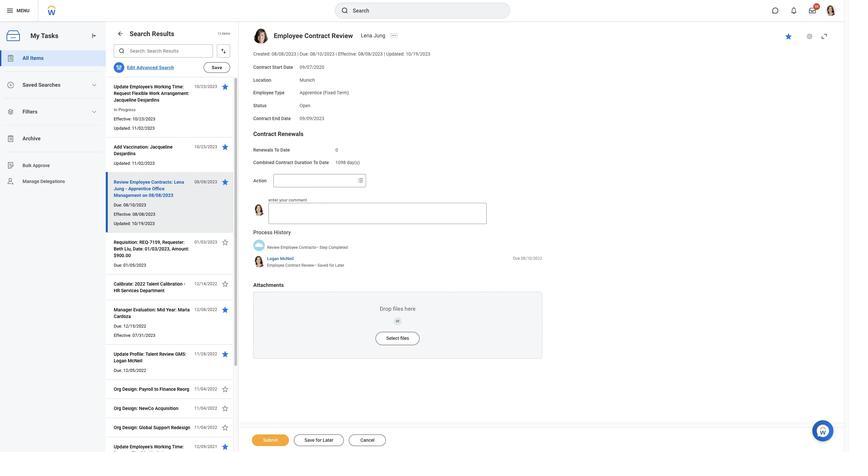 Task type: locate. For each thing, give the bounding box(es) containing it.
1 vertical spatial saved
[[318, 263, 329, 268]]

item list element
[[106, 21, 239, 452]]

2 updated: 11/02/2023 from the top
[[114, 161, 155, 166]]

employee's photo (logan mcneil) image
[[254, 204, 265, 216]]

0 horizontal spatial mcneil
[[128, 358, 142, 363]]

employee down the logan mcneil button
[[267, 263, 285, 268]]

due: for review employee contracts: lena jung - apprentice office management on 08/08/2023
[[114, 203, 122, 208]]

4 star image from the top
[[221, 238, 229, 246]]

search image
[[341, 7, 349, 15], [118, 48, 125, 54]]

08/10/2023 inside the process history 'region'
[[521, 256, 543, 261]]

0 vertical spatial jacqueline
[[114, 97, 136, 103]]

tasks
[[41, 32, 58, 40]]

– down review employee contracts – step completed
[[314, 263, 317, 268]]

1 horizontal spatial later
[[336, 263, 345, 268]]

requisition:
[[114, 240, 138, 245]]

0 horizontal spatial later
[[323, 438, 334, 443]]

open element
[[300, 102, 311, 108]]

clipboard image
[[7, 54, 15, 62]]

1 vertical spatial lena
[[174, 179, 184, 185]]

1 vertical spatial request
[[114, 451, 131, 452]]

desjardins inside add vaccination: jacqueline desjardins
[[114, 151, 136, 156]]

1 employee's from the top
[[130, 84, 153, 89]]

contract start date
[[254, 64, 293, 70]]

Search: Search Results text field
[[114, 44, 213, 58]]

10/19/2023
[[406, 51, 431, 57], [132, 221, 155, 226]]

org for org design: global support redesign
[[114, 425, 121, 430]]

org design: newco acquisition
[[114, 406, 179, 411]]

list
[[0, 50, 106, 189]]

0 vertical spatial logan
[[267, 256, 279, 261]]

desjardins up effective: 10/23/2023 at the top of the page
[[138, 97, 160, 103]]

10/23/2023
[[195, 84, 217, 89], [133, 116, 155, 121], [195, 144, 217, 149]]

design: for payroll
[[122, 387, 138, 392]]

1 work from the top
[[149, 91, 160, 96]]

star image for review employee contracts: lena jung - apprentice office management on 08/08/2023
[[221, 178, 229, 186]]

design: left payroll
[[122, 387, 138, 392]]

lena jung element
[[361, 32, 390, 39]]

for inside 'save for later' 'button'
[[316, 438, 322, 443]]

08/10/2023 for due 08/10/2023
[[521, 256, 543, 261]]

0 horizontal spatial lena
[[174, 179, 184, 185]]

$900.00
[[114, 253, 131, 258]]

org down due: 12/05/2022
[[114, 387, 121, 392]]

08/10/2023 inside item list element
[[123, 203, 146, 208]]

calibrate:
[[114, 281, 134, 287]]

- right the calibration
[[184, 281, 185, 287]]

transformation import image
[[91, 32, 97, 39]]

lena jung
[[361, 32, 386, 39]]

11/04/2022 for org design: global support redesign
[[195, 425, 217, 430]]

arrow left image
[[117, 30, 124, 37]]

1 horizontal spatial 08/10/2023
[[310, 51, 335, 57]]

jacqueline up in progress
[[114, 97, 136, 103]]

0 vertical spatial apprentice
[[300, 90, 322, 95]]

2022
[[135, 281, 145, 287]]

0 vertical spatial 10/19/2023
[[406, 51, 431, 57]]

search results
[[130, 30, 174, 38]]

mcneil
[[280, 256, 294, 261], [128, 358, 142, 363]]

08/10/2023 for due: 08/10/2023
[[123, 203, 146, 208]]

contract renewals group
[[254, 130, 832, 166]]

created: 08/08/2023 | due: 08/10/2023 | effective: 08/08/2023 | updated: 10/19/2023
[[254, 51, 431, 57]]

amount:
[[172, 246, 189, 252]]

mcneil up employee contract review – saved for later
[[280, 256, 294, 261]]

working up the arrangement:
[[154, 84, 171, 89]]

work for update employee's working time: request flexible work arrangement: jacqueline desjardins
[[149, 91, 160, 96]]

11/02/2023 down effective: 10/23/2023 at the top of the page
[[132, 126, 155, 131]]

time: inside the update employee's working time: request flexible work arrangement
[[172, 444, 184, 449]]

work down org design: global support redesign button
[[149, 451, 160, 452]]

0 horizontal spatial 08/10/2023
[[123, 203, 146, 208]]

updated: down effective: 08/08/2023
[[114, 221, 131, 226]]

1 vertical spatial search
[[159, 65, 174, 70]]

employee contract review
[[274, 32, 353, 40]]

2 vertical spatial 11/04/2022
[[195, 425, 217, 430]]

to right duration at the left of the page
[[313, 160, 318, 165]]

filters
[[23, 109, 38, 115]]

bulk approve link
[[0, 158, 106, 173]]

1 vertical spatial time:
[[172, 444, 184, 449]]

0 vertical spatial lena
[[361, 32, 373, 39]]

1 time: from the top
[[172, 84, 184, 89]]

update employee's working time: request flexible work arrangement: jacqueline desjardins button
[[114, 83, 191, 104]]

review up management
[[114, 179, 129, 185]]

renewals down end
[[278, 130, 304, 137]]

due: down the cardoza
[[114, 324, 122, 329]]

09/07/2020
[[300, 64, 325, 70]]

1 horizontal spatial desjardins
[[138, 97, 160, 103]]

update inside the update employee's working time: request flexible work arrangement
[[114, 444, 129, 449]]

1 vertical spatial jacqueline
[[150, 144, 173, 150]]

3 | from the left
[[384, 51, 385, 57]]

workday assistant region
[[813, 418, 837, 441]]

due: 12/05/2022
[[114, 368, 146, 373]]

saved searches
[[23, 82, 61, 88]]

combined
[[254, 160, 275, 165]]

3 star image from the top
[[221, 178, 229, 186]]

2 design: from the top
[[122, 406, 138, 411]]

1 horizontal spatial |
[[336, 51, 337, 57]]

– left the step
[[316, 245, 319, 250]]

1098
[[336, 160, 346, 165]]

1 star image from the top
[[221, 83, 229, 91]]

updated: down add
[[114, 161, 131, 166]]

enter your comment
[[269, 198, 307, 203]]

design: inside button
[[122, 406, 138, 411]]

1 vertical spatial design:
[[122, 406, 138, 411]]

clock check image
[[7, 81, 15, 89]]

date up combined contract duration to date
[[281, 147, 290, 152]]

lena right contracts:
[[174, 179, 184, 185]]

1 vertical spatial -
[[184, 281, 185, 287]]

0 vertical spatial update
[[114, 84, 129, 89]]

0 horizontal spatial search image
[[118, 48, 125, 54]]

attachments region
[[254, 282, 543, 359]]

hr
[[114, 288, 120, 293]]

jacqueline
[[114, 97, 136, 103], [150, 144, 173, 150]]

star image for org design: newco acquisition
[[221, 404, 229, 412]]

0 vertical spatial org
[[114, 387, 121, 392]]

1 horizontal spatial logan
[[267, 256, 279, 261]]

0 horizontal spatial to
[[274, 147, 279, 152]]

my
[[30, 32, 40, 40]]

employee's inside the update employee's working time: request flexible work arrangement
[[130, 444, 153, 449]]

1 vertical spatial 11/04/2022
[[195, 406, 217, 411]]

due: for manager evaluation: mid year: maria cardoza
[[114, 324, 122, 329]]

employee up logan mcneil
[[281, 245, 298, 250]]

- inside calibrate: 2022 talent calibration - hr services department
[[184, 281, 185, 287]]

1 horizontal spatial mcneil
[[280, 256, 294, 261]]

save button
[[204, 62, 230, 73]]

date for renewals to date
[[281, 147, 290, 152]]

- up management
[[125, 186, 127, 191]]

desjardins down add
[[114, 151, 136, 156]]

due: down management
[[114, 203, 122, 208]]

1 vertical spatial 10/19/2023
[[132, 221, 155, 226]]

request inside update employee's working time: request flexible work arrangement: jacqueline desjardins
[[114, 91, 131, 96]]

talent
[[146, 281, 159, 287], [146, 351, 158, 357]]

enter
[[269, 198, 279, 203]]

update inside update employee's working time: request flexible work arrangement: jacqueline desjardins
[[114, 84, 129, 89]]

lena up "created: 08/08/2023 | due: 08/10/2023 | effective: 08/08/2023 | updated: 10/19/2023"
[[361, 32, 373, 39]]

1 update from the top
[[114, 84, 129, 89]]

jacqueline right vaccination:
[[150, 144, 173, 150]]

contract renewals button
[[254, 130, 304, 137]]

mcneil inside the process history 'region'
[[280, 256, 294, 261]]

working down support
[[154, 444, 171, 449]]

1 vertical spatial employee's
[[130, 444, 153, 449]]

08/10/2023 right due
[[521, 256, 543, 261]]

saved down the step
[[318, 263, 329, 268]]

time: down redesign
[[172, 444, 184, 449]]

term)
[[337, 90, 349, 95]]

talent right profile:
[[146, 351, 158, 357]]

contract end date element
[[300, 112, 325, 122]]

10/23/2023 for desjardins
[[195, 144, 217, 149]]

1 vertical spatial update
[[114, 351, 129, 357]]

logan inside update profile: talent review gms: logan mcneil
[[114, 358, 127, 363]]

0 vertical spatial renewals
[[278, 130, 304, 137]]

2 work from the top
[[149, 451, 160, 452]]

0 horizontal spatial save
[[212, 65, 222, 70]]

0 horizontal spatial jung
[[114, 186, 124, 191]]

1 vertical spatial 10/23/2023
[[133, 116, 155, 121]]

update inside update profile: talent review gms: logan mcneil
[[114, 351, 129, 357]]

3 org from the top
[[114, 425, 121, 430]]

1 request from the top
[[114, 91, 131, 96]]

talent up department
[[146, 281, 159, 287]]

2 vertical spatial design:
[[122, 425, 138, 430]]

date right start
[[284, 64, 293, 70]]

prompts image
[[357, 176, 365, 184]]

jacqueline inside update employee's working time: request flexible work arrangement: jacqueline desjardins
[[114, 97, 136, 103]]

0 vertical spatial updated: 11/02/2023
[[114, 126, 155, 131]]

fullscreen image
[[821, 32, 829, 40]]

2 request from the top
[[114, 451, 131, 452]]

1 vertical spatial 08/10/2023
[[123, 203, 146, 208]]

0 vertical spatial save
[[212, 65, 222, 70]]

0 vertical spatial employee's
[[130, 84, 153, 89]]

due: down $900.00
[[114, 263, 122, 268]]

0 vertical spatial work
[[149, 91, 160, 96]]

0 vertical spatial mcneil
[[280, 256, 294, 261]]

2 11/04/2022 from the top
[[195, 406, 217, 411]]

updated: 11/02/2023
[[114, 126, 155, 131], [114, 161, 155, 166]]

0 horizontal spatial renewals
[[254, 147, 273, 152]]

due: 12/15/2022
[[114, 324, 146, 329]]

search
[[130, 30, 150, 38], [159, 65, 174, 70]]

flexible up progress
[[132, 91, 148, 96]]

2 vertical spatial update
[[114, 444, 129, 449]]

0 horizontal spatial |
[[298, 51, 299, 57]]

org left newco
[[114, 406, 121, 411]]

1 working from the top
[[154, 84, 171, 89]]

review employee contracts: lena jung - apprentice office management on 08/08/2023
[[114, 179, 184, 198]]

employee contract review – saved for later
[[267, 263, 345, 268]]

jacqueline inside add vaccination: jacqueline desjardins
[[150, 144, 173, 150]]

2 org from the top
[[114, 406, 121, 411]]

updated: 11/02/2023 down effective: 10/23/2023 at the top of the page
[[114, 126, 155, 131]]

my tasks
[[30, 32, 58, 40]]

star image for manager evaluation: mid year: maria cardoza
[[221, 306, 229, 314]]

1 vertical spatial working
[[154, 444, 171, 449]]

contract down the logan mcneil button
[[286, 263, 301, 268]]

logan down 'process history' at left bottom
[[267, 256, 279, 261]]

contract start date element
[[300, 60, 325, 70]]

request inside the update employee's working time: request flexible work arrangement
[[114, 451, 131, 452]]

employee's down global
[[130, 444, 153, 449]]

office
[[152, 186, 165, 191]]

logan up due: 12/05/2022
[[114, 358, 127, 363]]

11/04/2022 for org design: payroll to finance reorg
[[195, 387, 217, 392]]

0 vertical spatial -
[[125, 186, 127, 191]]

1 org from the top
[[114, 387, 121, 392]]

7 star image from the top
[[221, 350, 229, 358]]

attachments
[[254, 282, 284, 288]]

08/10/2023 up effective: 08/08/2023
[[123, 203, 146, 208]]

working inside update employee's working time: request flexible work arrangement: jacqueline desjardins
[[154, 84, 171, 89]]

chevron down image
[[92, 109, 97, 115]]

2 | from the left
[[336, 51, 337, 57]]

edit advanced search button
[[124, 61, 177, 74]]

profile logan mcneil image
[[826, 5, 837, 17]]

0 vertical spatial for
[[330, 263, 335, 268]]

0 vertical spatial saved
[[23, 82, 37, 88]]

time: for update employee's working time: request flexible work arrangement: jacqueline desjardins
[[172, 84, 184, 89]]

save inside button
[[212, 65, 222, 70]]

star image for org design: global support redesign
[[221, 424, 229, 432]]

jung
[[374, 32, 386, 39], [114, 186, 124, 191]]

to down contract renewals button
[[274, 147, 279, 152]]

renewals to date element
[[336, 143, 338, 153]]

work left the arrangement:
[[149, 91, 160, 96]]

items
[[222, 32, 230, 36]]

star image for update profile: talent review gms: logan mcneil
[[221, 350, 229, 358]]

2 working from the top
[[154, 444, 171, 449]]

org inside button
[[114, 406, 121, 411]]

logan inside button
[[267, 256, 279, 261]]

3 design: from the top
[[122, 425, 138, 430]]

01/03/2023
[[195, 240, 217, 245]]

status
[[254, 103, 267, 108]]

08/10/2023 up contract start date element
[[310, 51, 335, 57]]

2 vertical spatial 10/23/2023
[[195, 144, 217, 149]]

0 vertical spatial design:
[[122, 387, 138, 392]]

2 employee's from the top
[[130, 444, 153, 449]]

contract up contract start date element
[[305, 32, 330, 40]]

employee's inside update employee's working time: request flexible work arrangement: jacqueline desjardins
[[130, 84, 153, 89]]

0 vertical spatial desjardins
[[138, 97, 160, 103]]

management
[[114, 193, 141, 198]]

flexible inside update employee's working time: request flexible work arrangement: jacqueline desjardins
[[132, 91, 148, 96]]

star image
[[221, 83, 229, 91], [221, 143, 229, 151], [221, 178, 229, 186], [221, 238, 229, 246], [221, 280, 229, 288], [221, 306, 229, 314], [221, 350, 229, 358]]

1 vertical spatial work
[[149, 451, 160, 452]]

0 vertical spatial request
[[114, 91, 131, 96]]

employee's down advanced
[[130, 84, 153, 89]]

0 vertical spatial flexible
[[132, 91, 148, 96]]

updated: 11/02/2023 down add vaccination: jacqueline desjardins
[[114, 161, 155, 166]]

0 vertical spatial later
[[336, 263, 345, 268]]

1 horizontal spatial saved
[[318, 263, 329, 268]]

star image for org design: payroll to finance reorg
[[221, 385, 229, 393]]

11/04/2022 for org design: newco acquisition
[[195, 406, 217, 411]]

design: for global
[[122, 425, 138, 430]]

advanced
[[137, 65, 158, 70]]

0 vertical spatial working
[[154, 84, 171, 89]]

delegations
[[40, 179, 65, 184]]

employee
[[274, 32, 303, 40], [254, 90, 274, 95], [130, 179, 150, 185], [281, 245, 298, 250], [267, 263, 285, 268]]

req-
[[140, 240, 150, 245]]

search down search: search results text box
[[159, 65, 174, 70]]

2 time: from the top
[[172, 444, 184, 449]]

1 horizontal spatial search image
[[341, 7, 349, 15]]

saved
[[23, 82, 37, 88], [318, 263, 329, 268]]

employee down location
[[254, 90, 274, 95]]

0 vertical spatial 11/02/2023
[[132, 126, 155, 131]]

org for org design: payroll to finance reorg
[[114, 387, 121, 392]]

1 vertical spatial updated: 11/02/2023
[[114, 161, 155, 166]]

01/03/2023,
[[145, 246, 171, 252]]

employee inside review employee contracts: lena jung - apprentice office management on 08/08/2023
[[130, 179, 150, 185]]

2 flexible from the top
[[132, 451, 148, 452]]

effective: for update employee's working time: request flexible work arrangement: jacqueline desjardins
[[114, 116, 132, 121]]

review left the "gms:"
[[159, 351, 174, 357]]

employee right employee's photo (lena jung)
[[274, 32, 303, 40]]

08/08/2023 inside review employee contracts: lena jung - apprentice office management on 08/08/2023
[[149, 193, 174, 198]]

1 horizontal spatial save
[[305, 438, 315, 443]]

design:
[[122, 387, 138, 392], [122, 406, 138, 411], [122, 425, 138, 430]]

due: 08/10/2023
[[114, 203, 146, 208]]

0 vertical spatial search image
[[341, 7, 349, 15]]

0 horizontal spatial desjardins
[[114, 151, 136, 156]]

working inside the update employee's working time: request flexible work arrangement
[[154, 444, 171, 449]]

talent inside calibrate: 2022 talent calibration - hr services department
[[146, 281, 159, 287]]

0 vertical spatial 10/23/2023
[[195, 84, 217, 89]]

in progress
[[114, 107, 136, 112]]

1 vertical spatial apprentice
[[128, 186, 151, 191]]

comment
[[289, 198, 307, 203]]

submit button
[[252, 435, 289, 446]]

0 horizontal spatial jacqueline
[[114, 97, 136, 103]]

files
[[401, 335, 409, 341]]

time: inside update employee's working time: request flexible work arrangement: jacqueline desjardins
[[172, 84, 184, 89]]

1 vertical spatial flexible
[[132, 451, 148, 452]]

1 vertical spatial logan
[[114, 358, 127, 363]]

employee up on
[[130, 179, 150, 185]]

1 horizontal spatial renewals
[[278, 130, 304, 137]]

0 vertical spatial talent
[[146, 281, 159, 287]]

effective:
[[338, 51, 357, 57], [114, 116, 132, 121], [114, 212, 132, 217], [114, 333, 132, 338]]

08/08/2023
[[272, 51, 297, 57], [359, 51, 383, 57], [195, 179, 217, 184], [149, 193, 174, 198], [133, 212, 155, 217]]

work inside update employee's working time: request flexible work arrangement: jacqueline desjardins
[[149, 91, 160, 96]]

star image for update employee's working time: request flexible work arrangement: jacqueline desjardins
[[221, 83, 229, 91]]

1 vertical spatial jung
[[114, 186, 124, 191]]

beth
[[114, 246, 123, 252]]

1 11/04/2022 from the top
[[195, 387, 217, 392]]

apprentice down munich
[[300, 90, 322, 95]]

11/02/2023 down add vaccination: jacqueline desjardins
[[132, 161, 155, 166]]

saved right 'clock check' icon
[[23, 82, 37, 88]]

save inside 'button'
[[305, 438, 315, 443]]

2 star image from the top
[[221, 143, 229, 151]]

apprentice (fixed term) element
[[300, 89, 349, 95]]

3 11/04/2022 from the top
[[195, 425, 217, 430]]

due: left 12/05/2022
[[114, 368, 122, 373]]

12/08/2022
[[195, 307, 217, 312]]

3 update from the top
[[114, 444, 129, 449]]

employee for employee type
[[254, 90, 274, 95]]

08/10/2023
[[310, 51, 335, 57], [123, 203, 146, 208], [521, 256, 543, 261]]

0 vertical spatial to
[[274, 147, 279, 152]]

contracts:
[[151, 179, 173, 185]]

to
[[274, 147, 279, 152], [313, 160, 318, 165]]

effective: 10/23/2023
[[114, 116, 155, 121]]

1 horizontal spatial 10/19/2023
[[406, 51, 431, 57]]

review employee contracts – step completed
[[267, 245, 348, 250]]

2 vertical spatial org
[[114, 425, 121, 430]]

1 vertical spatial org
[[114, 406, 121, 411]]

logan
[[267, 256, 279, 261], [114, 358, 127, 363]]

0 horizontal spatial apprentice
[[128, 186, 151, 191]]

mcneil inside update profile: talent review gms: logan mcneil
[[128, 358, 142, 363]]

employee's for update employee's working time: request flexible work arrangement: jacqueline desjardins
[[130, 84, 153, 89]]

renewals up combined
[[254, 147, 273, 152]]

11/02/2023
[[132, 126, 155, 131], [132, 161, 155, 166]]

apprentice up on
[[128, 186, 151, 191]]

2 horizontal spatial |
[[384, 51, 385, 57]]

org design: global support redesign button
[[114, 424, 191, 432]]

0 vertical spatial time:
[[172, 84, 184, 89]]

date for contract start date
[[284, 64, 293, 70]]

update for update profile: talent review gms: logan mcneil
[[114, 351, 129, 357]]

org left global
[[114, 425, 121, 430]]

1 flexible from the top
[[132, 91, 148, 96]]

work inside the update employee's working time: request flexible work arrangement
[[149, 451, 160, 452]]

0 horizontal spatial logan
[[114, 358, 127, 363]]

due: for requisition: req-7159, requester: beth liu, date: 01/03/2023, amount: $900.00
[[114, 263, 122, 268]]

0 horizontal spatial saved
[[23, 82, 37, 88]]

clipboard image
[[7, 135, 15, 143]]

save for later
[[305, 438, 334, 443]]

1098 day(s)
[[336, 160, 360, 165]]

33
[[816, 5, 819, 8]]

working for update employee's working time: request flexible work arrangement: jacqueline desjardins
[[154, 84, 171, 89]]

1 horizontal spatial -
[[184, 281, 185, 287]]

design: left global
[[122, 425, 138, 430]]

1 vertical spatial talent
[[146, 351, 158, 357]]

talent inside update profile: talent review gms: logan mcneil
[[146, 351, 158, 357]]

1 vertical spatial to
[[313, 160, 318, 165]]

1 design: from the top
[[122, 387, 138, 392]]

0 horizontal spatial -
[[125, 186, 127, 191]]

1 horizontal spatial apprentice
[[300, 90, 322, 95]]

contract down status
[[254, 116, 271, 121]]

1 vertical spatial renewals
[[254, 147, 273, 152]]

time: up the arrangement:
[[172, 84, 184, 89]]

1 horizontal spatial for
[[330, 263, 335, 268]]

notifications large image
[[791, 7, 798, 14]]

1 vertical spatial desjardins
[[114, 151, 136, 156]]

6 star image from the top
[[221, 306, 229, 314]]

0 vertical spatial jung
[[374, 32, 386, 39]]

1 vertical spatial search image
[[118, 48, 125, 54]]

flexible down global
[[132, 451, 148, 452]]

maria
[[178, 307, 190, 312]]

end
[[272, 116, 280, 121]]

lena inside review employee contracts: lena jung - apprentice office management on 08/08/2023
[[174, 179, 184, 185]]

0 vertical spatial 11/04/2022
[[195, 387, 217, 392]]

design: for newco
[[122, 406, 138, 411]]

update employee's working time: request flexible work arrangement: jacqueline desjardins
[[114, 84, 189, 103]]

1 vertical spatial 11/02/2023
[[132, 161, 155, 166]]

2 update from the top
[[114, 351, 129, 357]]

mcneil down profile:
[[128, 358, 142, 363]]

flexible inside the update employee's working time: request flexible work arrangement
[[132, 451, 148, 452]]

date right end
[[281, 116, 291, 121]]

1 vertical spatial mcneil
[[128, 358, 142, 363]]

1 vertical spatial save
[[305, 438, 315, 443]]

action
[[254, 178, 267, 183]]

bulk
[[23, 163, 32, 168]]

star image
[[785, 32, 793, 40], [221, 385, 229, 393], [221, 404, 229, 412], [221, 424, 229, 432], [221, 443, 229, 451]]

search right arrow left icon
[[130, 30, 150, 38]]

desjardins inside update employee's working time: request flexible work arrangement: jacqueline desjardins
[[138, 97, 160, 103]]

later inside 'button'
[[323, 438, 334, 443]]

search image inside item list element
[[118, 48, 125, 54]]

effective: for manager evaluation: mid year: maria cardoza
[[114, 333, 132, 338]]

design: left newco
[[122, 406, 138, 411]]



Task type: describe. For each thing, give the bounding box(es) containing it.
saved inside the process history 'region'
[[318, 263, 329, 268]]

logan mcneil button
[[267, 256, 294, 262]]

7159,
[[150, 240, 161, 245]]

review employee contracts: lena jung - apprentice office management on 08/08/2023 button
[[114, 178, 191, 199]]

org design: global support redesign
[[114, 425, 190, 430]]

all
[[23, 55, 29, 61]]

inbox large image
[[810, 7, 816, 14]]

perspective image
[[7, 108, 15, 116]]

due: 01/05/2023
[[114, 263, 146, 268]]

vaccination:
[[123, 144, 149, 150]]

star image for update employee's working time: request flexible work arrangement
[[221, 443, 229, 451]]

contract inside the process history 'region'
[[286, 263, 301, 268]]

work for update employee's working time: request flexible work arrangement
[[149, 451, 160, 452]]

1 | from the left
[[298, 51, 299, 57]]

services
[[121, 288, 139, 293]]

save for save for later
[[305, 438, 315, 443]]

justify image
[[6, 7, 14, 15]]

0 vertical spatial 08/10/2023
[[310, 51, 335, 57]]

apprentice inside review employee contracts: lena jung - apprentice office management on 08/08/2023
[[128, 186, 151, 191]]

effective: 08/08/2023
[[114, 212, 155, 217]]

saved searches button
[[0, 77, 106, 93]]

- inside review employee contracts: lena jung - apprentice office management on 08/08/2023
[[125, 186, 127, 191]]

effective: for review employee contracts: lena jung - apprentice office management on 08/08/2023
[[114, 212, 132, 217]]

employee for employee contract review – saved for later
[[267, 263, 285, 268]]

process history
[[254, 229, 291, 236]]

updated: down effective: 10/23/2023 at the top of the page
[[114, 126, 131, 131]]

munich
[[300, 77, 315, 83]]

jung inside review employee contracts: lena jung - apprentice office management on 08/08/2023
[[114, 186, 124, 191]]

star image for requisition: req-7159, requester: beth liu, date: 01/03/2023, amount: $900.00
[[221, 238, 229, 246]]

– for employee contract review
[[314, 263, 317, 268]]

list containing all items
[[0, 50, 106, 189]]

profile:
[[130, 351, 145, 357]]

approve
[[33, 163, 50, 168]]

time: for update employee's working time: request flexible work arrangement
[[172, 444, 184, 449]]

calibrate: 2022 talent calibration - hr services department
[[114, 281, 185, 293]]

select files
[[387, 335, 409, 341]]

your
[[280, 198, 288, 203]]

user plus image
[[7, 177, 15, 185]]

save for save
[[212, 65, 222, 70]]

calibration
[[160, 281, 183, 287]]

talent for 2022
[[146, 281, 159, 287]]

on
[[142, 193, 148, 198]]

update profile: talent review gms: logan mcneil
[[114, 351, 187, 363]]

later inside the process history 'region'
[[336, 263, 345, 268]]

progress
[[119, 107, 136, 112]]

redesign
[[171, 425, 190, 430]]

search inside edit advanced search button
[[159, 65, 174, 70]]

finance
[[160, 387, 176, 392]]

completed
[[329, 245, 348, 250]]

due: for update profile: talent review gms: logan mcneil
[[114, 368, 122, 373]]

cancel button
[[349, 435, 386, 446]]

review inside review employee contracts: lena jung - apprentice office management on 08/08/2023
[[114, 179, 129, 185]]

gms:
[[175, 351, 187, 357]]

select files button
[[376, 332, 420, 345]]

star image for add vaccination: jacqueline desjardins
[[221, 143, 229, 151]]

contract down contract end date
[[254, 130, 277, 137]]

review inside update profile: talent review gms: logan mcneil
[[159, 351, 174, 357]]

due 08/10/2023
[[514, 256, 543, 261]]

org for org design: newco acquisition
[[114, 406, 121, 411]]

acquisition
[[155, 406, 179, 411]]

munich element
[[300, 76, 315, 83]]

updated: down lena jung element
[[387, 51, 405, 57]]

update for update employee's working time: request flexible work arrangement: jacqueline desjardins
[[114, 84, 129, 89]]

(fixed
[[323, 90, 336, 95]]

5 star image from the top
[[221, 280, 229, 288]]

global
[[139, 425, 152, 430]]

items
[[30, 55, 44, 61]]

saved inside "dropdown button"
[[23, 82, 37, 88]]

Action field
[[274, 175, 355, 187]]

type
[[275, 90, 285, 95]]

10/23/2023 for time:
[[195, 84, 217, 89]]

09/09/2023
[[300, 116, 325, 121]]

to
[[154, 387, 159, 392]]

department
[[140, 288, 165, 293]]

review down review employee contracts – step completed
[[302, 263, 314, 268]]

menu
[[17, 8, 30, 13]]

review up logan mcneil
[[267, 245, 280, 250]]

history
[[274, 229, 291, 236]]

01/05/2023
[[123, 263, 146, 268]]

payroll
[[139, 387, 153, 392]]

flexible for update employee's working time: request flexible work arrangement: jacqueline desjardins
[[132, 91, 148, 96]]

update employee's working time: request flexible work arrangement
[[114, 444, 189, 452]]

for inside the process history 'region'
[[330, 263, 335, 268]]

1 horizontal spatial to
[[313, 160, 318, 165]]

13 items
[[218, 32, 230, 36]]

edit
[[127, 65, 135, 70]]

support
[[154, 425, 170, 430]]

calibrate: 2022 talent calibration - hr services department button
[[114, 280, 191, 295]]

07/31/2023
[[133, 333, 155, 338]]

employee's photo (lena jung) image
[[254, 28, 269, 44]]

1 updated: 11/02/2023 from the top
[[114, 126, 155, 131]]

flexible for update employee's working time: request flexible work arrangement
[[132, 451, 148, 452]]

request for update employee's working time: request flexible work arrangement: jacqueline desjardins
[[114, 91, 131, 96]]

combined contract duration to date element
[[336, 156, 360, 166]]

date:
[[133, 246, 144, 252]]

0 vertical spatial search
[[130, 30, 150, 38]]

manager evaluation: mid year: maria cardoza button
[[114, 306, 191, 320]]

sort image
[[220, 48, 227, 54]]

contract renewals
[[254, 130, 304, 137]]

add
[[114, 144, 122, 150]]

filters button
[[0, 104, 106, 120]]

archive button
[[0, 131, 106, 147]]

edit advanced search
[[127, 65, 174, 70]]

employee for employee contract review
[[274, 32, 303, 40]]

all items
[[23, 55, 44, 61]]

day(s)
[[347, 160, 360, 165]]

bulk approve
[[23, 163, 50, 168]]

liu,
[[125, 246, 132, 252]]

2 11/02/2023 from the top
[[132, 161, 155, 166]]

rename image
[[7, 162, 15, 169]]

logan mcneil
[[267, 256, 294, 261]]

contract end date
[[254, 116, 291, 121]]

date left 1098
[[320, 160, 329, 165]]

– for review employee contracts
[[316, 245, 319, 250]]

request for update employee's working time: request flexible work arrangement
[[114, 451, 131, 452]]

employee type
[[254, 90, 285, 95]]

org design: payroll to finance reorg button
[[114, 385, 191, 393]]

Search Workday  search field
[[353, 3, 497, 18]]

employee's for update employee's working time: request flexible work arrangement
[[130, 444, 153, 449]]

effective: 07/31/2023
[[114, 333, 155, 338]]

talent for profile:
[[146, 351, 158, 357]]

12/05/2022
[[123, 368, 146, 373]]

cardoza
[[114, 314, 131, 319]]

my tasks element
[[0, 21, 106, 452]]

1 11/02/2023 from the top
[[132, 126, 155, 131]]

13
[[218, 32, 221, 36]]

action bar region
[[239, 428, 845, 452]]

12/14/2022
[[195, 281, 217, 286]]

configure image
[[116, 64, 122, 71]]

location
[[254, 77, 272, 83]]

menu button
[[0, 0, 38, 21]]

contract down renewals to date
[[276, 160, 294, 165]]

due: up contract start date element
[[300, 51, 309, 57]]

reorg
[[177, 387, 189, 392]]

10/19/2023 inside item list element
[[132, 221, 155, 226]]

update for update employee's working time: request flexible work arrangement
[[114, 444, 129, 449]]

save for later button
[[294, 435, 344, 446]]

add vaccination: jacqueline desjardins
[[114, 144, 173, 156]]

0
[[336, 147, 338, 152]]

review up "created: 08/08/2023 | due: 08/10/2023 | effective: 08/08/2023 | updated: 10/19/2023"
[[332, 32, 353, 40]]

arrangement:
[[161, 91, 189, 96]]

chevron down image
[[92, 82, 97, 88]]

1 horizontal spatial lena
[[361, 32, 373, 39]]

year:
[[166, 307, 177, 312]]

date for contract end date
[[281, 116, 291, 121]]

working for update employee's working time: request flexible work arrangement
[[154, 444, 171, 449]]

updated: 10/19/2023
[[114, 221, 155, 226]]

1 horizontal spatial jung
[[374, 32, 386, 39]]

contract up location
[[254, 64, 271, 70]]

enter your comment text field
[[269, 203, 487, 224]]

manager evaluation: mid year: maria cardoza
[[114, 307, 190, 319]]

process history region
[[254, 229, 543, 271]]

select
[[387, 335, 400, 341]]

in
[[114, 107, 117, 112]]

gear image
[[807, 33, 814, 40]]

apprentice (fixed term)
[[300, 90, 349, 95]]



Task type: vqa. For each thing, say whether or not it's contained in the screenshot.
Request Flexible Work Arrangement: Jacqueline Desjardins
no



